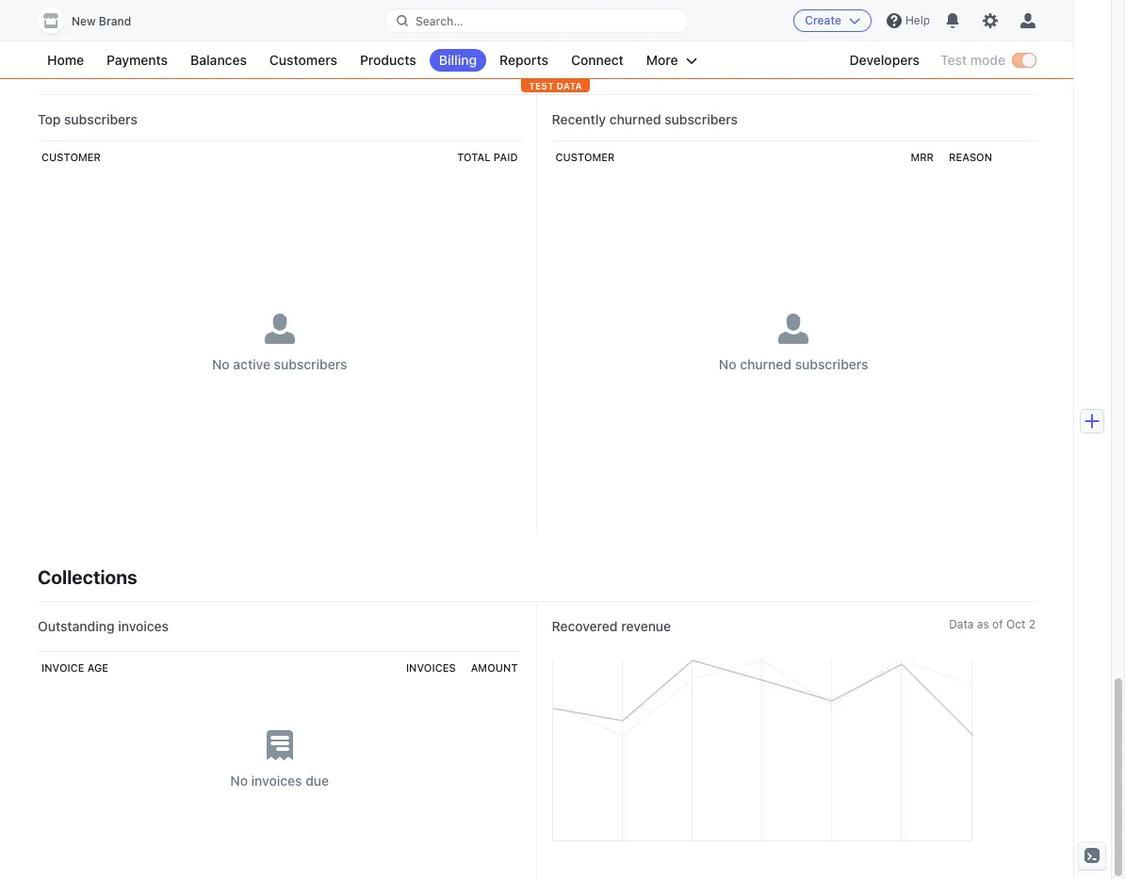 Task type: vqa. For each thing, say whether or not it's contained in the screenshot.
New Brand at left top
yes



Task type: locate. For each thing, give the bounding box(es) containing it.
new
[[72, 14, 96, 28]]

revenue
[[621, 618, 671, 634]]

data
[[557, 80, 582, 91]]

0 horizontal spatial no
[[212, 356, 230, 372]]

invoices right outstanding
[[118, 618, 169, 634]]

subscribers for recently churned subscribers
[[665, 111, 738, 127]]

no
[[212, 356, 230, 372], [719, 356, 737, 372], [230, 773, 248, 789]]

0 horizontal spatial churned
[[610, 111, 661, 127]]

invoice
[[41, 661, 84, 674]]

due
[[306, 773, 329, 789]]

1 vertical spatial churned
[[740, 356, 792, 372]]

test
[[529, 80, 554, 91]]

recently churned subscribers
[[552, 111, 738, 127]]

reason
[[949, 150, 993, 163]]

0 vertical spatial churned
[[610, 111, 661, 127]]

invoices
[[118, 618, 169, 634], [251, 773, 302, 789]]

invoices left due
[[251, 773, 302, 789]]

0 horizontal spatial customer
[[41, 150, 101, 163]]

1 horizontal spatial no
[[230, 773, 248, 789]]

paid
[[494, 150, 518, 163]]

brand
[[99, 14, 131, 28]]

customer down recently
[[556, 150, 615, 163]]

recovered revenue
[[552, 618, 671, 634]]

customer for recently
[[556, 150, 615, 163]]

no for no invoices due
[[230, 773, 248, 789]]

1 horizontal spatial invoices
[[251, 773, 302, 789]]

customer
[[41, 150, 101, 163], [556, 150, 615, 163]]

test mode
[[941, 52, 1006, 68]]

churned
[[610, 111, 661, 127], [740, 356, 792, 372]]

as
[[977, 617, 990, 631]]

no churned subscribers
[[719, 356, 869, 372]]

0 vertical spatial invoices
[[118, 618, 169, 634]]

new brand button
[[38, 8, 150, 34]]

payments
[[107, 52, 168, 68]]

subscribers
[[64, 111, 138, 127], [665, 111, 738, 127], [274, 356, 347, 372], [795, 356, 869, 372]]

1 customer from the left
[[41, 150, 101, 163]]

more button
[[637, 49, 707, 72]]

0 horizontal spatial invoices
[[118, 618, 169, 634]]

top subscribers
[[38, 111, 138, 127]]

customer for top
[[41, 150, 101, 163]]

Search… text field
[[386, 9, 688, 33]]

no active subscribers
[[212, 356, 347, 372]]

no invoices due
[[230, 773, 329, 789]]

1 vertical spatial invoices
[[251, 773, 302, 789]]

customer down top subscribers
[[41, 150, 101, 163]]

1 horizontal spatial churned
[[740, 356, 792, 372]]

invoices
[[406, 661, 456, 674]]

amount
[[471, 661, 518, 674]]

test
[[941, 52, 967, 68]]

2 horizontal spatial no
[[719, 356, 737, 372]]

developers
[[850, 52, 920, 68]]

data
[[949, 617, 974, 631]]

more
[[647, 52, 678, 68]]

churned for recently
[[610, 111, 661, 127]]

products
[[360, 52, 416, 68]]

no for no churned subscribers
[[719, 356, 737, 372]]

1 horizontal spatial customer
[[556, 150, 615, 163]]

active
[[233, 356, 271, 372]]

new brand
[[72, 14, 131, 28]]

data as of oct 2
[[949, 617, 1036, 631]]

2 customer from the left
[[556, 150, 615, 163]]

billing link
[[430, 49, 486, 72]]

invoice age
[[41, 661, 108, 674]]

payments link
[[97, 49, 177, 72]]

recently
[[552, 111, 606, 127]]

collections
[[38, 566, 137, 588]]



Task type: describe. For each thing, give the bounding box(es) containing it.
products link
[[351, 49, 426, 72]]

recovered
[[552, 618, 618, 634]]

search…
[[416, 14, 463, 28]]

total
[[457, 150, 491, 163]]

oct
[[1007, 617, 1026, 631]]

developers link
[[840, 49, 930, 72]]

reports link
[[490, 49, 558, 72]]

billing
[[439, 52, 477, 68]]

balances link
[[181, 49, 256, 72]]

outstanding
[[38, 618, 115, 634]]

home
[[47, 52, 84, 68]]

mrr
[[911, 150, 934, 163]]

of
[[993, 617, 1004, 631]]

subscribers for no churned subscribers
[[795, 356, 869, 372]]

customers link
[[260, 49, 347, 72]]

age
[[87, 661, 108, 674]]

2
[[1029, 617, 1036, 631]]

invoices for no
[[251, 773, 302, 789]]

connect link
[[562, 49, 633, 72]]

invoices for outstanding
[[118, 618, 169, 634]]

mode
[[971, 52, 1006, 68]]

create button
[[794, 9, 872, 32]]

help button
[[879, 6, 938, 36]]

create
[[805, 13, 842, 27]]

test data
[[529, 80, 582, 91]]

outstanding invoices
[[38, 618, 169, 634]]

no for no active subscribers
[[212, 356, 230, 372]]

reports
[[500, 52, 549, 68]]

balances
[[191, 52, 247, 68]]

home link
[[38, 49, 93, 72]]

subscribers for no active subscribers
[[274, 356, 347, 372]]

churned for no
[[740, 356, 792, 372]]

total paid
[[457, 150, 518, 163]]

connect
[[571, 52, 624, 68]]

customers
[[270, 52, 337, 68]]

help
[[906, 13, 930, 27]]

Search… search field
[[386, 9, 688, 33]]

top
[[38, 111, 61, 127]]



